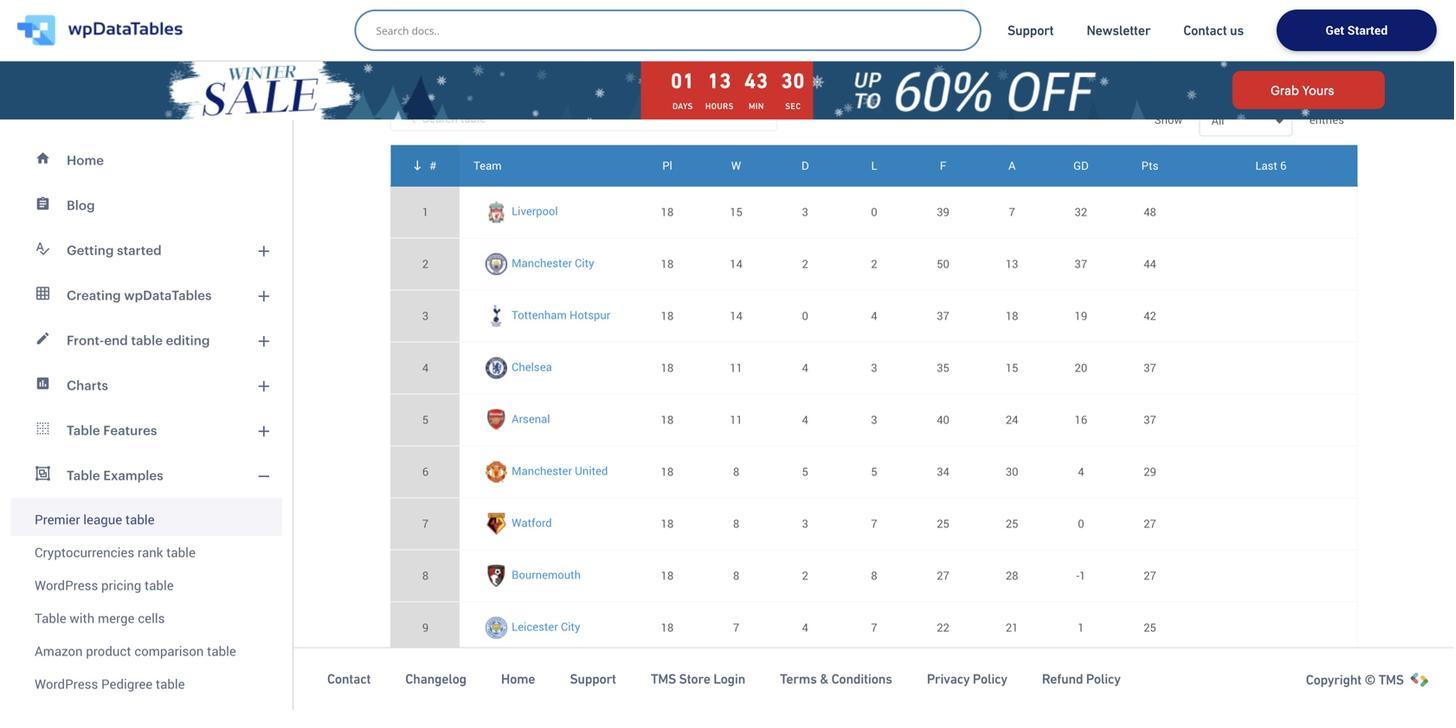 Task type: vqa. For each thing, say whether or not it's contained in the screenshot.
Very
no



Task type: locate. For each thing, give the bounding box(es) containing it.
19 up 20
[[1075, 308, 1088, 324]]

1 vertical spatial 11
[[730, 412, 743, 428]]

2 vertical spatial 1
[[1078, 620, 1085, 635]]

hours
[[706, 101, 734, 111]]

1 vertical spatial wordpress
[[35, 675, 98, 693]]

1
[[423, 204, 429, 220], [1080, 568, 1086, 583], [1078, 620, 1085, 635]]

0 horizontal spatial support link
[[570, 670, 616, 688]]

table
[[131, 333, 163, 348], [125, 510, 155, 528], [166, 543, 196, 561], [145, 576, 174, 594], [207, 642, 236, 660], [156, 675, 185, 693]]

charts
[[67, 378, 108, 393]]

wordpress down amazon
[[35, 675, 98, 693]]

last 6
[[1256, 158, 1287, 173]]

0 vertical spatial -
[[1077, 568, 1080, 583]]

0 vertical spatial city
[[575, 255, 595, 271]]

0 vertical spatial 21
[[1006, 620, 1019, 635]]

10
[[419, 672, 432, 687]]

grab
[[1271, 83, 1300, 97]]

1 vertical spatial 15
[[1006, 360, 1019, 376]]

35
[[937, 360, 950, 376]]

15 up 24
[[1006, 360, 1019, 376]]

0 horizontal spatial 15
[[730, 204, 743, 220]]

34
[[937, 464, 950, 480]]

w: activate to sort column ascending element
[[702, 145, 771, 186]]

2 14 from the top
[[730, 308, 743, 324]]

2 11 from the top
[[730, 412, 743, 428]]

table down charts
[[67, 423, 100, 438]]

14
[[730, 256, 743, 272], [730, 308, 743, 324]]

tms right ©
[[1379, 672, 1405, 688]]

1 vertical spatial home
[[501, 671, 535, 687]]

home link
[[10, 138, 282, 183], [501, 670, 535, 688]]

1 vertical spatial city
[[561, 619, 581, 634]]

1 vertical spatial 14
[[730, 308, 743, 324]]

0 horizontal spatial 13
[[708, 69, 732, 93]]

support link
[[1008, 22, 1054, 39], [570, 670, 616, 688]]

leicester city
[[512, 619, 581, 634]]

13 up the hours
[[708, 69, 732, 93]]

contact
[[1184, 23, 1228, 38], [327, 671, 371, 687]]

11 for chelsea
[[730, 360, 743, 376]]

privacy policy
[[927, 671, 1008, 687]]

home down leicester in the left bottom of the page
[[501, 671, 535, 687]]

11
[[730, 360, 743, 376], [730, 412, 743, 428]]

manchester for manchester city
[[512, 255, 572, 271]]

1 wordpress from the top
[[35, 576, 98, 594]]

0 horizontal spatial 6
[[423, 464, 429, 480]]

2 vertical spatial table
[[35, 609, 66, 627]]

1 - from the top
[[1077, 568, 1080, 583]]

table right rank
[[166, 543, 196, 561]]

us
[[1231, 23, 1244, 38]]

8 for bournemouth
[[733, 568, 740, 583]]

table right end
[[131, 333, 163, 348]]

rank
[[138, 543, 163, 561]]

1 vertical spatial manchester
[[512, 463, 572, 478]]

premier league table link
[[10, 498, 282, 536]]

with
[[70, 609, 95, 627]]

1 vertical spatial 19
[[937, 672, 950, 687]]

14 for 2
[[730, 256, 743, 272]]

30 up sec on the right of page
[[781, 69, 806, 93]]

2
[[423, 256, 429, 272], [802, 256, 809, 272], [871, 256, 878, 272], [802, 568, 809, 583], [1080, 672, 1086, 687]]

0 horizontal spatial support
[[570, 671, 616, 687]]

all button
[[1212, 106, 1281, 136]]

0 horizontal spatial 0
[[802, 308, 809, 324]]

city up hotspur on the top left of page
[[575, 255, 595, 271]]

1 down the '#: activate to sort column descending' element
[[423, 204, 429, 220]]

charts link
[[10, 363, 282, 408]]

cryptocurrencies rank table
[[35, 543, 196, 561]]

13 right 50
[[1006, 256, 1019, 272]]

front-end table editing link
[[10, 318, 282, 363]]

table with merge cells
[[35, 609, 165, 627]]

tms left "store" at the left of page
[[651, 671, 676, 687]]

table for table with merge cells
[[35, 609, 66, 627]]

0 vertical spatial 13
[[708, 69, 732, 93]]

21 for 22
[[1006, 620, 1019, 635]]

refund policy
[[1043, 671, 1121, 687]]

front-end table editing
[[67, 333, 210, 348]]

3
[[802, 204, 809, 220], [423, 308, 429, 324], [871, 360, 878, 376], [871, 412, 878, 428], [802, 516, 809, 531]]

table up cryptocurrencies rank table "link"
[[125, 510, 155, 528]]

refund policy link
[[1043, 670, 1121, 688]]

grab yours link
[[1233, 71, 1386, 109]]

table inside "link"
[[166, 543, 196, 561]]

merge
[[98, 609, 135, 627]]

l
[[872, 158, 878, 173]]

4
[[871, 308, 878, 324], [423, 360, 429, 376], [802, 360, 809, 376], [802, 412, 809, 428], [1078, 464, 1085, 480], [802, 620, 809, 635], [802, 672, 809, 687]]

0 vertical spatial 11
[[730, 360, 743, 376]]

-1
[[1077, 568, 1086, 583]]

0 horizontal spatial 30
[[781, 69, 806, 93]]

table left 'with' on the bottom left of the page
[[35, 609, 66, 627]]

1 vertical spatial support
[[570, 671, 616, 687]]

manchester left united
[[512, 463, 572, 478]]

table up cells
[[145, 576, 174, 594]]

wordpress pricing table link
[[10, 569, 282, 602]]

city right leicester in the left bottom of the page
[[561, 619, 581, 634]]

50
[[937, 256, 950, 272]]

1 21 from the top
[[1006, 620, 1019, 635]]

1 manchester from the top
[[512, 255, 572, 271]]

2 horizontal spatial 25
[[1144, 620, 1157, 635]]

table
[[67, 423, 100, 438], [67, 468, 100, 483], [35, 609, 66, 627]]

2 vertical spatial 0
[[1078, 516, 1085, 531]]

19 down 22
[[937, 672, 950, 687]]

1 horizontal spatial contact
[[1184, 23, 1228, 38]]

city for manchester city
[[575, 255, 595, 271]]

18 for chelsea
[[661, 360, 674, 376]]

30
[[781, 69, 806, 93], [1006, 464, 1019, 480]]

2 - from the top
[[1077, 672, 1080, 687]]

policy right privacy
[[973, 671, 1008, 687]]

19
[[1075, 308, 1088, 324], [937, 672, 950, 687]]

30 down 24
[[1006, 464, 1019, 480]]

1 policy from the left
[[973, 671, 1008, 687]]

terms & conditions
[[780, 671, 893, 687]]

last 6: activate to sort column ascending element
[[1185, 145, 1358, 186]]

pedigree
[[101, 675, 153, 693]]

1 horizontal spatial policy
[[1087, 671, 1121, 687]]

manchester up tottenham
[[512, 255, 572, 271]]

27
[[1144, 516, 1157, 531], [937, 568, 950, 583], [1144, 568, 1157, 583]]

27 for 28
[[1144, 568, 1157, 583]]

bournemouth
[[512, 567, 581, 582]]

0 vertical spatial wordpress
[[35, 576, 98, 594]]

0 vertical spatial home
[[67, 152, 104, 168]]

a
[[1009, 158, 1016, 173]]

contact left 10
[[327, 671, 371, 687]]

table features link
[[10, 408, 282, 453]]

manchester city link
[[512, 255, 595, 271]]

1 horizontal spatial 0
[[871, 204, 878, 220]]

print
[[550, 71, 576, 87]]

manchester
[[512, 255, 572, 271], [512, 463, 572, 478]]

table inside 'link'
[[67, 423, 100, 438]]

0 vertical spatial 15
[[730, 204, 743, 220]]

0 vertical spatial 6
[[1281, 158, 1287, 173]]

1 vertical spatial 30
[[1006, 464, 1019, 480]]

team: activate to sort column ascending element
[[460, 145, 633, 186]]

home link up "blog"
[[10, 138, 282, 183]]

0 vertical spatial contact
[[1184, 23, 1228, 38]]

1 vertical spatial support link
[[570, 670, 616, 688]]

01
[[671, 69, 695, 93]]

42
[[1144, 308, 1157, 324]]

0 horizontal spatial contact
[[327, 671, 371, 687]]

1 vertical spatial -
[[1077, 672, 1080, 687]]

0 vertical spatial support
[[1008, 23, 1054, 38]]

city for leicester city
[[561, 619, 581, 634]]

27 down the 29
[[1144, 516, 1157, 531]]

0 vertical spatial 14
[[730, 256, 743, 272]]

1 horizontal spatial 5
[[802, 464, 809, 480]]

8
[[733, 464, 740, 480], [733, 516, 740, 531], [423, 568, 429, 583], [733, 568, 740, 583], [871, 568, 878, 583]]

table examples
[[67, 468, 163, 483]]

get
[[1326, 22, 1345, 38]]

0 vertical spatial table
[[67, 423, 100, 438]]

newsletter
[[1087, 23, 1151, 38]]

1 vertical spatial 21
[[1006, 672, 1019, 687]]

1 horizontal spatial 30
[[1006, 464, 1019, 480]]

Search input search field
[[376, 18, 969, 42]]

pl: activate to sort column ascending element
[[633, 145, 702, 186]]

creating wpdatatables
[[67, 288, 212, 303]]

1 vertical spatial 6
[[423, 464, 429, 480]]

tms store login link
[[651, 670, 746, 688]]

0 vertical spatial manchester
[[512, 255, 572, 271]]

policy right -2
[[1087, 671, 1121, 687]]

l: activate to sort column ascending element
[[840, 145, 909, 186]]

1 up the refund policy link
[[1078, 620, 1085, 635]]

examples
[[103, 468, 163, 483]]

contact us link
[[1184, 22, 1244, 39]]

- for 2
[[1077, 672, 1080, 687]]

2 21 from the top
[[1006, 672, 1019, 687]]

table for wordpress pedigree table
[[156, 675, 185, 693]]

policy for privacy policy
[[973, 671, 1008, 687]]

21 for 19
[[1006, 672, 1019, 687]]

15
[[730, 204, 743, 220], [1006, 360, 1019, 376]]

pricing
[[101, 576, 141, 594]]

15 down "w: activate to sort column ascending" element
[[730, 204, 743, 220]]

home up "blog"
[[67, 152, 104, 168]]

cryptocurrencies rank table link
[[10, 536, 282, 569]]

1 vertical spatial 0
[[802, 308, 809, 324]]

13
[[708, 69, 732, 93], [1006, 256, 1019, 272]]

-
[[1077, 568, 1080, 583], [1077, 672, 1080, 687]]

1 vertical spatial 13
[[1006, 256, 1019, 272]]

table for premier league table
[[125, 510, 155, 528]]

table down comparison
[[156, 675, 185, 693]]

27 right -1 in the bottom right of the page
[[1144, 568, 1157, 583]]

table right comparison
[[207, 642, 236, 660]]

37 down 32
[[1075, 256, 1088, 272]]

0 horizontal spatial tms
[[651, 671, 676, 687]]

comparison
[[134, 642, 204, 660]]

1 14 from the top
[[730, 256, 743, 272]]

contact left us
[[1184, 23, 1228, 38]]

1 vertical spatial home link
[[501, 670, 535, 688]]

21 left refund
[[1006, 672, 1019, 687]]

hotspur
[[570, 307, 611, 323]]

wordpress up 'with' on the bottom left of the page
[[35, 576, 98, 594]]

f
[[940, 158, 947, 173]]

18 for leicester city
[[661, 620, 674, 635]]

1 11 from the top
[[730, 360, 743, 376]]

team
[[474, 158, 502, 173]]

leicester
[[512, 619, 558, 634]]

2 wordpress from the top
[[35, 675, 98, 693]]

manchester united link
[[512, 463, 608, 478]]

getting started link
[[10, 228, 282, 273]]

wpdatatables - tables and charts manager wordpress plugin image
[[17, 15, 183, 46]]

contact for contact us
[[1184, 23, 1228, 38]]

1 vertical spatial contact
[[327, 671, 371, 687]]

7
[[1009, 204, 1016, 220], [423, 516, 429, 531], [871, 516, 878, 531], [733, 620, 740, 635], [871, 620, 878, 635], [733, 672, 740, 687], [871, 672, 878, 687]]

0 vertical spatial home link
[[10, 138, 282, 183]]

0 vertical spatial 30
[[781, 69, 806, 93]]

-2
[[1077, 672, 1086, 687]]

end
[[104, 333, 128, 348]]

0 vertical spatial support link
[[1008, 22, 1054, 39]]

37 up the 29
[[1144, 412, 1157, 428]]

pts: activate to sort column ascending element
[[1116, 145, 1185, 186]]

1 vertical spatial table
[[67, 468, 100, 483]]

manchester for manchester united
[[512, 463, 572, 478]]

city
[[575, 255, 595, 271], [561, 619, 581, 634]]

18 for bournemouth
[[661, 568, 674, 583]]

8 for watford
[[733, 516, 740, 531]]

started
[[1348, 22, 1388, 38]]

0 horizontal spatial policy
[[973, 671, 1008, 687]]

table up the premier league table on the left
[[67, 468, 100, 483]]

5
[[423, 412, 429, 428], [802, 464, 809, 480], [871, 464, 878, 480]]

21 down 28
[[1006, 620, 1019, 635]]

2 manchester from the top
[[512, 463, 572, 478]]

home link down leicester in the left bottom of the page
[[501, 670, 535, 688]]

2 policy from the left
[[1087, 671, 1121, 687]]

0 vertical spatial 0
[[871, 204, 878, 220]]

1 right 28
[[1080, 568, 1086, 583]]

1 horizontal spatial 6
[[1281, 158, 1287, 173]]

0 vertical spatial 19
[[1075, 308, 1088, 324]]

1 horizontal spatial support link
[[1008, 22, 1054, 39]]

store
[[679, 671, 711, 687]]



Task type: describe. For each thing, give the bounding box(es) containing it.
11 for arsenal
[[730, 412, 743, 428]]

6 inside last 6: activate to sort column ascending element
[[1281, 158, 1287, 173]]

terms & conditions link
[[780, 670, 893, 688]]

wpdatatables
[[124, 288, 212, 303]]

creating wpdatatables link
[[10, 273, 282, 318]]

creating
[[67, 288, 121, 303]]

copyright
[[1307, 672, 1362, 688]]

contact us
[[1184, 23, 1244, 38]]

changelog
[[406, 671, 467, 687]]

1 horizontal spatial home link
[[501, 670, 535, 688]]

columns
[[426, 71, 474, 87]]

privacy
[[927, 671, 970, 687]]

29
[[1144, 464, 1157, 480]]

wordpress for wordpress pedigree table
[[35, 675, 98, 693]]

1 horizontal spatial home
[[501, 671, 535, 687]]

chelsea link
[[512, 359, 552, 374]]

2 horizontal spatial 0
[[1078, 516, 1085, 531]]

table for wordpress pricing table
[[145, 576, 174, 594]]

gd
[[1074, 158, 1089, 173]]

tottenham hotspur
[[512, 307, 611, 323]]

18 for manchester united
[[661, 464, 674, 480]]

0 vertical spatial 1
[[423, 204, 429, 220]]

blog
[[67, 197, 95, 213]]

table for front-end table editing
[[131, 333, 163, 348]]

table with merge cells link
[[10, 602, 282, 635]]

w
[[732, 158, 742, 173]]

print button
[[514, 62, 592, 97]]

37 up 35
[[937, 308, 950, 324]]

tottenham
[[512, 307, 567, 323]]

gd: activate to sort column ascending element
[[1047, 145, 1116, 186]]

changelog link
[[406, 670, 467, 688]]

20
[[1075, 360, 1088, 376]]

pts
[[1142, 158, 1159, 173]]

1 horizontal spatial 19
[[1075, 308, 1088, 324]]

copyright © tms
[[1307, 672, 1405, 688]]

united
[[575, 463, 608, 478]]

&
[[820, 671, 829, 687]]

amazon product comparison table link
[[10, 635, 282, 668]]

wordpress for wordpress pricing table
[[35, 576, 98, 594]]

product
[[86, 642, 131, 660]]

tms store login
[[651, 671, 746, 687]]

28
[[1006, 568, 1019, 583]]

18 for manchester city
[[661, 256, 674, 272]]

1 horizontal spatial tms
[[1379, 672, 1405, 688]]

18 for wolves
[[661, 672, 674, 687]]

front-
[[67, 333, 104, 348]]

entries
[[1307, 112, 1345, 127]]

min
[[749, 101, 764, 111]]

d
[[802, 158, 809, 173]]

arsenal link
[[512, 411, 550, 426]]

44
[[1144, 256, 1157, 272]]

22
[[937, 620, 950, 635]]

table for table examples
[[67, 468, 100, 483]]

getting started
[[67, 242, 162, 258]]

manchester city
[[512, 255, 595, 271]]

0 horizontal spatial 19
[[937, 672, 950, 687]]

18 for tottenham hotspur
[[661, 308, 674, 324]]

amazon
[[35, 642, 83, 660]]

27 for 25
[[1144, 516, 1157, 531]]

features
[[103, 423, 157, 438]]

wolves
[[512, 671, 548, 686]]

18 for liverpool
[[661, 204, 674, 220]]

1 horizontal spatial 25
[[1006, 516, 1019, 531]]

refund
[[1043, 671, 1084, 687]]

get started
[[1326, 22, 1388, 38]]

18 for arsenal
[[661, 412, 674, 428]]

43
[[745, 69, 769, 93]]

blog link
[[10, 183, 282, 228]]

Search form search field
[[376, 18, 969, 42]]

37 down 42
[[1144, 360, 1157, 376]]

wordpress pedigree table
[[35, 675, 185, 693]]

policy for refund policy
[[1087, 671, 1121, 687]]

contact link
[[327, 670, 371, 688]]

0 horizontal spatial home
[[67, 152, 104, 168]]

privacy policy link
[[927, 670, 1008, 688]]

#: activate to sort column descending element
[[391, 145, 460, 186]]

table for table features
[[67, 423, 100, 438]]

1 horizontal spatial 13
[[1006, 256, 1019, 272]]

0 horizontal spatial 5
[[423, 412, 429, 428]]

wordpress pricing table
[[35, 576, 174, 594]]

yours
[[1303, 83, 1335, 97]]

tottenham hotspur link
[[512, 307, 611, 323]]

editing
[[166, 333, 210, 348]]

get started link
[[1277, 10, 1438, 51]]

getting
[[67, 242, 114, 258]]

newsletter link
[[1087, 22, 1151, 39]]

©
[[1365, 672, 1376, 688]]

cells
[[138, 609, 165, 627]]

manchester united
[[512, 463, 608, 478]]

1 horizontal spatial 15
[[1006, 360, 1019, 376]]

14 for 0
[[730, 308, 743, 324]]

0 horizontal spatial 25
[[937, 516, 950, 531]]

f: activate to sort column ascending element
[[909, 145, 978, 186]]

chelsea
[[512, 359, 552, 374]]

a: activate to sort column ascending element
[[978, 145, 1047, 186]]

1 horizontal spatial support
[[1008, 23, 1054, 38]]

bournemouth link
[[512, 567, 581, 582]]

show
[[1155, 112, 1186, 127]]

27 up 22
[[937, 568, 950, 583]]

8 for manchester united
[[733, 464, 740, 480]]

18 for watford
[[661, 516, 674, 531]]

1 vertical spatial 1
[[1080, 568, 1086, 583]]

d: activate to sort column ascending element
[[771, 145, 840, 186]]

days
[[673, 101, 693, 111]]

39
[[937, 204, 950, 220]]

0 horizontal spatial home link
[[10, 138, 282, 183]]

liverpool link
[[512, 203, 558, 219]]

arsenal
[[512, 411, 550, 426]]

2 horizontal spatial 5
[[871, 464, 878, 480]]

contact for contact
[[327, 671, 371, 687]]

all
[[1212, 113, 1225, 128]]

- for 1
[[1077, 568, 1080, 583]]

table for cryptocurrencies rank table
[[166, 543, 196, 561]]

grab yours
[[1271, 83, 1335, 97]]

amazon product comparison table
[[35, 642, 236, 660]]

premier league table
[[35, 510, 155, 528]]

login
[[714, 671, 746, 687]]



